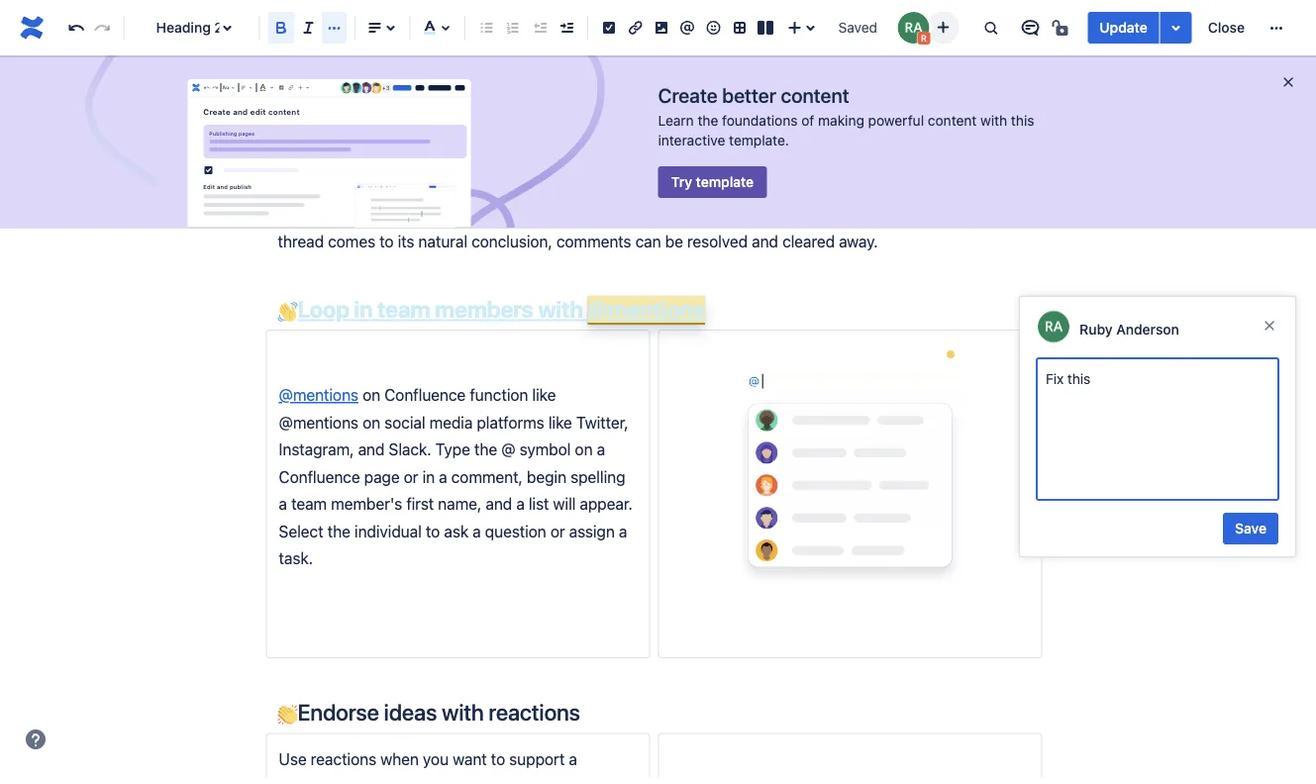 Task type: vqa. For each thing, say whether or not it's contained in the screenshot.
Attachment Maximum Size's 'Attachment'
no



Task type: describe. For each thing, give the bounding box(es) containing it.
comes
[[328, 232, 376, 251]]

edit
[[203, 183, 215, 190]]

publishing pages
[[209, 131, 255, 137]]

of
[[802, 112, 815, 129]]

@mentions link
[[279, 386, 359, 405]]

on confluence function like @mentions on social media platforms like twitter, instagram, and slack. type the @ symbol on a confluence page or in a comment, begin spelling a team member's first name, and a list will appear. select the individual to ask a question or assign a task.
[[279, 386, 637, 568]]

0 horizontal spatial in
[[354, 296, 373, 323]]

1 vertical spatial @mentions
[[279, 386, 359, 405]]

the left @
[[475, 440, 498, 459]]

when inside team members with permission to access the page can respond to any comment. plus, when a comment thread comes to its natural conclusion, comments can be resolved and cleared away.
[[900, 205, 938, 224]]

heading
[[156, 19, 211, 36]]

comments
[[557, 232, 632, 251]]

1 horizontal spatial ruby anderson image
[[1038, 311, 1070, 343]]

endorse
[[298, 699, 379, 726]]

action item image
[[598, 16, 621, 40]]

with up want
[[442, 699, 484, 726]]

pages
[[239, 131, 255, 137]]

+3
[[382, 84, 390, 91]]

create better content learn the foundations of making powerful content with this interactive template.
[[658, 83, 1035, 149]]

name,
[[438, 495, 482, 514]]

a right ask
[[473, 522, 481, 541]]

plus,
[[861, 205, 895, 224]]

edit and publish
[[203, 183, 252, 190]]

with inside the create better content learn the foundations of making powerful content with this interactive template.
[[981, 112, 1008, 129]]

heading 2 button
[[132, 6, 251, 50]]

an
[[340, 43, 357, 62]]

to left its
[[380, 232, 394, 251]]

try template button
[[658, 166, 767, 198]]

align left image
[[363, 16, 387, 40]]

twitter,
[[576, 413, 629, 432]]

emoji image
[[702, 16, 726, 40]]

member's
[[331, 495, 402, 514]]

adjust update settings image
[[1165, 16, 1189, 40]]

in inside on confluence function like @mentions on social media platforms like twitter, instagram, and slack. type the @ symbol on a confluence page or in a comment, begin spelling a team member's first name, and a list will appear. select the individual to ask a question or assign a task.
[[423, 468, 435, 486]]

type
[[436, 440, 470, 459]]

1 horizontal spatial content
[[781, 83, 850, 107]]

media
[[430, 413, 473, 432]]

task.
[[279, 549, 313, 568]]

saved
[[839, 19, 878, 36]]

more image
[[1265, 16, 1289, 40]]

ideas
[[384, 699, 437, 726]]

ruby
[[1080, 321, 1113, 337]]

first
[[406, 495, 434, 514]]

undo image
[[203, 80, 211, 96]]

0 vertical spatial like
[[532, 386, 556, 405]]

edit
[[250, 107, 266, 116]]

icon
[[792, 43, 822, 62]]

select
[[279, 522, 324, 541]]

leave
[[299, 43, 336, 62]]

to leave an inline comment, highlight text on the page and the comment icon will appear.
[[278, 43, 905, 62]]

this inside the create better content learn the foundations of making powerful content with this interactive template.
[[1011, 112, 1035, 129]]

a up select
[[279, 495, 287, 514]]

numbered list ⌘⇧7 image
[[502, 16, 525, 40]]

the down the action item icon
[[596, 43, 619, 62]]

powerful
[[869, 112, 924, 129]]

list
[[529, 495, 549, 514]]

0 vertical spatial can
[[646, 205, 671, 224]]

endorse ideas with reactions
[[298, 699, 580, 726]]

template
[[696, 174, 754, 190]]

close icon image
[[1262, 318, 1278, 334]]

comment inside the use reactions when you want to support a comment or acknowledge you've seen on
[[279, 778, 346, 780]]

no restrictions image
[[1050, 16, 1074, 40]]

and inside team members with permission to access the page can respond to any comment. plus, when a comment thread comes to its natural conclusion, comments can be resolved and cleared away.
[[752, 232, 779, 251]]

confluence image
[[16, 12, 48, 44]]

0 vertical spatial ruby anderson image
[[898, 12, 930, 44]]

on right text
[[574, 43, 592, 62]]

fix
[[1046, 371, 1064, 387]]

layouts image
[[754, 16, 778, 40]]

assign
[[569, 522, 615, 541]]

plus image
[[296, 80, 305, 96]]

reactions inside the use reactions when you want to support a comment or acknowledge you've seen on
[[311, 750, 377, 769]]

2 horizontal spatial content
[[928, 112, 977, 129]]

checkbox image
[[277, 80, 286, 96]]

better
[[722, 83, 777, 107]]

redo ⌘⇧z image
[[90, 16, 114, 40]]

a right the assign on the left bottom of the page
[[619, 522, 627, 541]]

on right @mentions link
[[363, 386, 381, 405]]

invite to edit image
[[932, 15, 955, 39]]

close
[[1208, 19, 1245, 36]]

0 vertical spatial comment
[[721, 43, 788, 62]]

comment inside team members with permission to access the page can respond to any comment. plus, when a comment thread comes to its natural conclusion, comments can be resolved and cleared away.
[[954, 205, 1022, 224]]

1 horizontal spatial members
[[435, 296, 534, 323]]

cleared
[[783, 232, 835, 251]]

close button
[[1197, 12, 1257, 44]]

page inside on confluence function like @mentions on social media platforms like twitter, instagram, and slack. type the @ symbol on a confluence page or in a comment, begin spelling a team member's first name, and a list will appear. select the individual to ask a question or assign a task.
[[364, 468, 400, 486]]

the inside team members with permission to access the page can respond to any comment. plus, when a comment thread comes to its natural conclusion, comments can be resolved and cleared away.
[[579, 205, 602, 224]]

text color image
[[257, 80, 269, 96]]

access
[[525, 205, 575, 224]]

dismiss image
[[1281, 74, 1297, 90]]

natural
[[419, 232, 468, 251]]

text style image
[[222, 80, 230, 96]]

platforms
[[477, 413, 545, 432]]

the down emoji image
[[694, 43, 717, 62]]

0 vertical spatial page
[[623, 43, 659, 62]]

loop in team members with @mentions
[[298, 296, 705, 323]]

slack.
[[389, 440, 432, 459]]

ruby anderson link
[[1080, 321, 1180, 337]]

use reactions when you want to support a comment or acknowledge you've seen on
[[279, 750, 593, 780]]

making
[[818, 112, 865, 129]]

try template
[[672, 174, 754, 190]]

1 vertical spatial confluence
[[279, 468, 360, 486]]

try
[[672, 174, 693, 190]]

you
[[423, 750, 449, 769]]

indent tab image
[[555, 16, 578, 40]]

link image
[[287, 80, 295, 96]]

align left image
[[239, 80, 248, 96]]

2 horizontal spatial or
[[551, 522, 565, 541]]

want
[[453, 750, 487, 769]]

begin
[[527, 468, 567, 486]]

function
[[470, 386, 528, 405]]

learn
[[658, 112, 694, 129]]

1 horizontal spatial or
[[404, 468, 419, 486]]

fix this
[[1046, 371, 1091, 387]]

0 vertical spatial reactions
[[489, 699, 580, 726]]

interactive
[[658, 132, 726, 149]]

seen
[[518, 778, 552, 780]]

more formatting image
[[323, 16, 346, 40]]

to up conclusion,
[[507, 205, 521, 224]]

undo ⌘z image
[[65, 16, 88, 40]]

highlight
[[478, 43, 539, 62]]



Task type: locate. For each thing, give the bounding box(es) containing it.
any
[[756, 205, 781, 224]]

1 vertical spatial ruby anderson image
[[1038, 311, 1070, 343]]

2 vertical spatial page
[[364, 468, 400, 486]]

social
[[385, 413, 425, 432]]

1 vertical spatial when
[[381, 750, 419, 769]]

be
[[665, 232, 683, 251]]

@mentions inside on confluence function like @mentions on social media platforms like twitter, instagram, and slack. type the @ symbol on a confluence page or in a comment, begin spelling a team member's first name, and a list will appear. select the individual to ask a question or assign a task.
[[279, 413, 359, 432]]

reactions down endorse
[[311, 750, 377, 769]]

0 horizontal spatial when
[[381, 750, 419, 769]]

publishing
[[209, 131, 237, 137]]

bullet list ⌘⇧8 image
[[475, 16, 499, 40]]

use
[[279, 750, 307, 769]]

1 horizontal spatial team
[[377, 296, 430, 323]]

team up select
[[291, 495, 327, 514]]

with down comments at the left top of the page
[[538, 296, 583, 323]]

save button
[[1224, 513, 1279, 545]]

question
[[485, 522, 547, 541]]

to left any
[[738, 205, 752, 224]]

to up you've
[[491, 750, 505, 769]]

in right loop
[[354, 296, 373, 323]]

confluence image
[[16, 12, 48, 44]]

help image
[[24, 728, 48, 752]]

team
[[377, 296, 430, 323], [291, 495, 327, 514]]

create up publishing
[[203, 107, 231, 116]]

0 horizontal spatial team
[[291, 495, 327, 514]]

like up symbol
[[549, 413, 572, 432]]

1 vertical spatial comment
[[954, 205, 1022, 224]]

0 vertical spatial comment,
[[402, 43, 474, 62]]

add image, video, or file image
[[650, 16, 674, 40]]

a
[[942, 205, 950, 224], [597, 440, 605, 459], [439, 468, 447, 486], [279, 495, 287, 514], [516, 495, 525, 514], [473, 522, 481, 541], [619, 522, 627, 541], [569, 750, 577, 769]]

conclusion,
[[472, 232, 553, 251]]

@
[[502, 440, 516, 459]]

will inside on confluence function like @mentions on social media platforms like twitter, instagram, and slack. type the @ symbol on a confluence page or in a comment, begin spelling a team member's first name, and a list will appear. select the individual to ask a question or assign a task.
[[553, 495, 576, 514]]

2 horizontal spatial comment
[[954, 205, 1022, 224]]

and left edit
[[233, 107, 248, 116]]

chevron down image left text color icon at left
[[247, 80, 255, 96]]

on up spelling
[[575, 440, 593, 459]]

1 vertical spatial in
[[423, 468, 435, 486]]

or left the assign on the left bottom of the page
[[551, 522, 565, 541]]

reactions
[[489, 699, 580, 726], [311, 750, 377, 769]]

checkbox image
[[200, 162, 216, 178]]

team members with permission to access the page can respond to any comment. plus, when a comment thread comes to its natural conclusion, comments can be resolved and cleared away.
[[278, 205, 1026, 251]]

find and replace image
[[979, 16, 1003, 40]]

will right icon
[[826, 43, 849, 62]]

1 chevron down image from the left
[[229, 80, 237, 96]]

and right edit
[[217, 183, 228, 190]]

a down twitter,
[[597, 440, 605, 459]]

create for and
[[203, 107, 231, 116]]

a right 'plus,'
[[942, 205, 950, 224]]

or
[[404, 468, 419, 486], [551, 522, 565, 541], [350, 778, 365, 780]]

0 horizontal spatial appear.
[[580, 495, 633, 514]]

ruby anderson
[[1080, 321, 1180, 337]]

ruby anderson image
[[898, 12, 930, 44], [1038, 311, 1070, 343]]

this inside text field
[[1068, 371, 1091, 387]]

on
[[574, 43, 592, 62], [363, 386, 381, 405], [363, 413, 381, 432], [575, 440, 593, 459]]

1 vertical spatial create
[[203, 107, 231, 116]]

0 vertical spatial confluence
[[385, 386, 466, 405]]

its
[[398, 232, 415, 251]]

mention image
[[676, 16, 700, 40]]

link image
[[624, 16, 647, 40]]

@mentions up instagram,
[[279, 386, 359, 405]]

1 horizontal spatial reactions
[[489, 699, 580, 726]]

can
[[646, 205, 671, 224], [636, 232, 661, 251]]

create and edit content
[[203, 107, 300, 116]]

update button
[[1088, 12, 1160, 44]]

0 horizontal spatial will
[[553, 495, 576, 514]]

can left be
[[636, 232, 661, 251]]

@mentions down @mentions link
[[279, 413, 359, 432]]

members down conclusion,
[[435, 296, 534, 323]]

1 horizontal spatial create
[[658, 83, 718, 107]]

1 vertical spatial comment,
[[451, 468, 523, 486]]

like
[[532, 386, 556, 405], [549, 413, 572, 432]]

ask
[[444, 522, 469, 541]]

2 chevron down image from the left
[[247, 80, 255, 96]]

1 vertical spatial this
[[1068, 371, 1091, 387]]

with inside team members with permission to access the page can respond to any comment. plus, when a comment thread comes to its natural conclusion, comments can be resolved and cleared away.
[[391, 205, 421, 224]]

members up the comes
[[320, 205, 387, 224]]

0 vertical spatial or
[[404, 468, 419, 486]]

a down type
[[439, 468, 447, 486]]

a inside team members with permission to access the page can respond to any comment. plus, when a comment thread comes to its natural conclusion, comments can be resolved and cleared away.
[[942, 205, 950, 224]]

team down its
[[377, 296, 430, 323]]

bold ⌘b image
[[269, 16, 293, 40]]

1 horizontal spatial chevron down image
[[247, 80, 255, 96]]

chevron down image left checkbox icon
[[268, 80, 276, 96]]

@mentions
[[588, 296, 705, 323], [279, 386, 359, 405], [279, 413, 359, 432]]

the
[[596, 43, 619, 62], [694, 43, 717, 62], [698, 112, 719, 129], [579, 205, 602, 224], [475, 440, 498, 459], [328, 522, 351, 541]]

anderson
[[1117, 321, 1180, 337]]

comment icon image
[[1019, 16, 1043, 40]]

the right select
[[328, 522, 351, 541]]

confluence down instagram,
[[279, 468, 360, 486]]

0 horizontal spatial reactions
[[311, 750, 377, 769]]

when inside the use reactions when you want to support a comment or acknowledge you've seen on
[[381, 750, 419, 769]]

0 vertical spatial in
[[354, 296, 373, 323]]

chevron down image
[[304, 80, 312, 96]]

:wave: image
[[278, 302, 298, 322]]

like up platforms on the left of the page
[[532, 386, 556, 405]]

and up question
[[486, 495, 512, 514]]

2
[[214, 19, 223, 36]]

1 horizontal spatial will
[[826, 43, 849, 62]]

resolved
[[688, 232, 748, 251]]

to
[[507, 205, 521, 224], [738, 205, 752, 224], [380, 232, 394, 251], [426, 522, 440, 541], [491, 750, 505, 769]]

reactions up support
[[489, 699, 580, 726]]

when right 'plus,'
[[900, 205, 938, 224]]

1 vertical spatial or
[[551, 522, 565, 541]]

or inside the use reactions when you want to support a comment or acknowledge you've seen on
[[350, 778, 365, 780]]

with up its
[[391, 205, 421, 224]]

respond
[[676, 205, 734, 224]]

away.
[[839, 232, 878, 251]]

:wave: image
[[278, 302, 298, 322]]

the inside the create better content learn the foundations of making powerful content with this interactive template.
[[698, 112, 719, 129]]

0 horizontal spatial this
[[1011, 112, 1035, 129]]

or left acknowledge
[[350, 778, 365, 780]]

members
[[320, 205, 387, 224], [435, 296, 534, 323]]

create up learn
[[658, 83, 718, 107]]

save
[[1236, 520, 1267, 537]]

foundations
[[722, 112, 798, 129]]

team inside on confluence function like @mentions on social media platforms like twitter, instagram, and slack. type the @ symbol on a confluence page or in a comment, begin spelling a team member's first name, and a list will appear. select the individual to ask a question or assign a task.
[[291, 495, 327, 514]]

0 horizontal spatial comment
[[279, 778, 346, 780]]

to left ask
[[426, 522, 440, 541]]

1 horizontal spatial when
[[900, 205, 938, 224]]

in up first
[[423, 468, 435, 486]]

to inside on confluence function like @mentions on social media platforms like twitter, instagram, and slack. type the @ symbol on a confluence page or in a comment, begin spelling a team member's first name, and a list will appear. select the individual to ask a question or assign a task.
[[426, 522, 440, 541]]

and down any
[[752, 232, 779, 251]]

italic ⌘i image
[[297, 16, 320, 40]]

0 vertical spatial team
[[377, 296, 430, 323]]

appear. inside on confluence function like @mentions on social media platforms like twitter, instagram, and slack. type the @ symbol on a confluence page or in a comment, begin spelling a team member's first name, and a list will appear. select the individual to ask a question or assign a task.
[[580, 495, 633, 514]]

template.
[[729, 132, 789, 149]]

a left list
[[516, 495, 525, 514]]

heading 2
[[156, 19, 223, 36]]

comment, inside on confluence function like @mentions on social media platforms like twitter, instagram, and slack. type the @ symbol on a confluence page or in a comment, begin spelling a team member's first name, and a list will appear. select the individual to ask a question or assign a task.
[[451, 468, 523, 486]]

the up comments at the left top of the page
[[579, 205, 602, 224]]

and down mention image
[[663, 43, 690, 62]]

members inside team members with permission to access the page can respond to any comment. plus, when a comment thread comes to its natural conclusion, comments can be resolved and cleared away.
[[320, 205, 387, 224]]

will right list
[[553, 495, 576, 514]]

1 vertical spatial can
[[636, 232, 661, 251]]

appear. down saved in the right top of the page
[[853, 43, 905, 62]]

2 vertical spatial @mentions
[[279, 413, 359, 432]]

0 horizontal spatial confluence
[[279, 468, 360, 486]]

appear. down spelling
[[580, 495, 633, 514]]

support
[[509, 750, 565, 769]]

in
[[354, 296, 373, 323], [423, 468, 435, 486]]

confluence icon image
[[190, 82, 202, 93]]

spelling
[[571, 468, 626, 486]]

chevron down image for text color icon at left
[[268, 80, 276, 96]]

1 horizontal spatial appear.
[[853, 43, 905, 62]]

a right support
[[569, 750, 577, 769]]

0 horizontal spatial or
[[350, 778, 365, 780]]

1 vertical spatial appear.
[[580, 495, 633, 514]]

0 horizontal spatial ruby anderson image
[[898, 12, 930, 44]]

individual
[[355, 522, 422, 541]]

publish
[[230, 183, 252, 190]]

content right powerful
[[928, 112, 977, 129]]

loop
[[298, 296, 349, 323]]

1 vertical spatial reactions
[[311, 750, 377, 769]]

thread
[[278, 232, 324, 251]]

redo image
[[211, 80, 220, 96]]

to
[[278, 43, 295, 62]]

confluence up social
[[385, 386, 466, 405]]

you've
[[467, 778, 514, 780]]

1 vertical spatial will
[[553, 495, 576, 514]]

1 horizontal spatial in
[[423, 468, 435, 486]]

appear.
[[853, 43, 905, 62], [580, 495, 633, 514]]

text
[[543, 43, 570, 62]]

create
[[658, 83, 718, 107], [203, 107, 231, 116]]

page up comments at the left top of the page
[[606, 205, 642, 224]]

0 vertical spatial @mentions
[[588, 296, 705, 323]]

comment, right inline
[[402, 43, 474, 62]]

3 chevron down image from the left
[[268, 80, 276, 96]]

1 vertical spatial like
[[549, 413, 572, 432]]

0 horizontal spatial chevron down image
[[229, 80, 237, 96]]

and left slack.
[[358, 440, 385, 459]]

permission
[[425, 205, 503, 224]]

1 horizontal spatial this
[[1068, 371, 1091, 387]]

can up be
[[646, 205, 671, 224]]

and
[[663, 43, 690, 62], [233, 107, 248, 116], [217, 183, 228, 190], [752, 232, 779, 251], [358, 440, 385, 459], [486, 495, 512, 514]]

ruby anderson image left ruby
[[1038, 311, 1070, 343]]

:clap: image
[[278, 705, 298, 725], [278, 705, 298, 725]]

confluence
[[385, 386, 466, 405], [279, 468, 360, 486]]

page up member's
[[364, 468, 400, 486]]

page inside team members with permission to access the page can respond to any comment. plus, when a comment thread comes to its natural conclusion, comments can be resolved and cleared away.
[[606, 205, 642, 224]]

1 horizontal spatial comment
[[721, 43, 788, 62]]

0 vertical spatial will
[[826, 43, 849, 62]]

0 horizontal spatial content
[[268, 107, 300, 116]]

0 horizontal spatial members
[[320, 205, 387, 224]]

or down slack.
[[404, 468, 419, 486]]

when
[[900, 205, 938, 224], [381, 750, 419, 769]]

this right the fix in the top right of the page
[[1068, 371, 1091, 387]]

2 vertical spatial comment
[[279, 778, 346, 780]]

comment
[[721, 43, 788, 62], [954, 205, 1022, 224], [279, 778, 346, 780]]

instagram,
[[279, 440, 354, 459]]

table image
[[728, 16, 752, 40]]

content down checkbox icon
[[268, 107, 300, 116]]

chevron down image
[[229, 80, 237, 96], [247, 80, 255, 96], [268, 80, 276, 96]]

symbol
[[520, 440, 571, 459]]

on left social
[[363, 413, 381, 432]]

chevron down image for the text style icon
[[229, 80, 237, 96]]

with down the find and replace icon
[[981, 112, 1008, 129]]

comment.
[[786, 205, 857, 224]]

0 horizontal spatial create
[[203, 107, 231, 116]]

to inside the use reactions when you want to support a comment or acknowledge you've seen on
[[491, 750, 505, 769]]

0 vertical spatial when
[[900, 205, 938, 224]]

Main content area, start typing to enter text. text field
[[1046, 367, 1270, 491]]

1 vertical spatial page
[[606, 205, 642, 224]]

this down comment icon
[[1011, 112, 1035, 129]]

0 vertical spatial appear.
[[853, 43, 905, 62]]

when up acknowledge
[[381, 750, 419, 769]]

comment, down @
[[451, 468, 523, 486]]

the up interactive
[[698, 112, 719, 129]]

1 vertical spatial team
[[291, 495, 327, 514]]

2 horizontal spatial chevron down image
[[268, 80, 276, 96]]

content up of
[[781, 83, 850, 107]]

1 vertical spatial members
[[435, 296, 534, 323]]

page down link image at left top
[[623, 43, 659, 62]]

a inside the use reactions when you want to support a comment or acknowledge you've seen on
[[569, 750, 577, 769]]

1 horizontal spatial confluence
[[385, 386, 466, 405]]

outdent ⇧tab image
[[528, 16, 552, 40]]

team
[[278, 205, 316, 224]]

0 vertical spatial members
[[320, 205, 387, 224]]

@mentions down be
[[588, 296, 705, 323]]

inline
[[361, 43, 398, 62]]

0 vertical spatial this
[[1011, 112, 1035, 129]]

chevron down image left align left icon
[[229, 80, 237, 96]]

chevron down image for align left icon
[[247, 80, 255, 96]]

with
[[981, 112, 1008, 129], [391, 205, 421, 224], [538, 296, 583, 323], [442, 699, 484, 726]]

ruby anderson image left invite to edit icon
[[898, 12, 930, 44]]

create for better
[[658, 83, 718, 107]]

update
[[1100, 19, 1148, 36]]

create inside the create better content learn the foundations of making powerful content with this interactive template.
[[658, 83, 718, 107]]

acknowledge
[[369, 778, 463, 780]]

0 vertical spatial create
[[658, 83, 718, 107]]

2 vertical spatial or
[[350, 778, 365, 780]]



